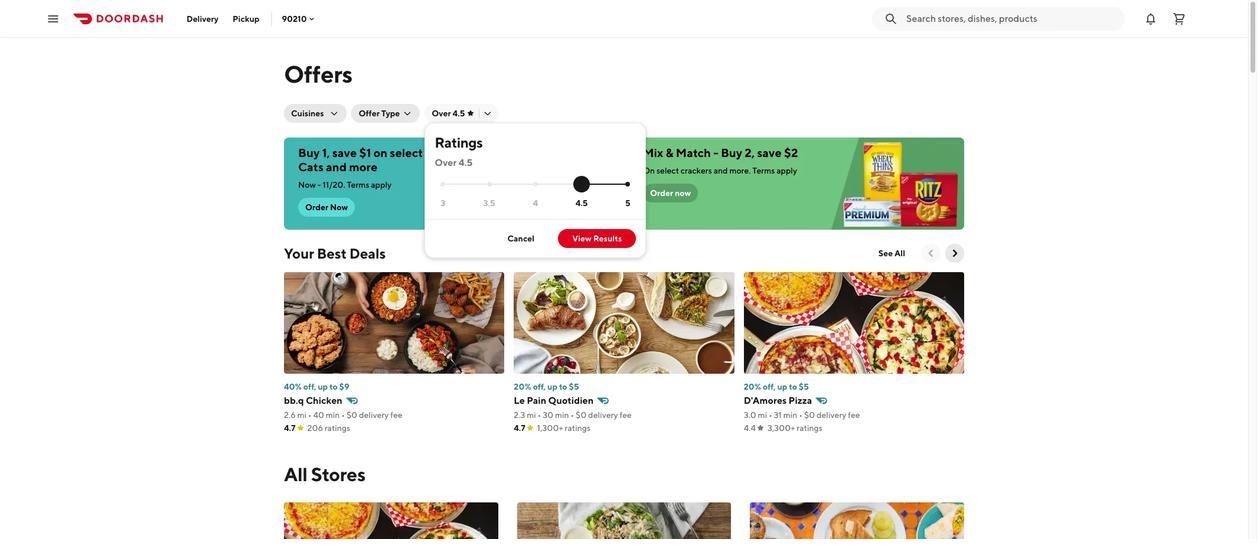 Task type: vqa. For each thing, say whether or not it's contained in the screenshot.


Task type: locate. For each thing, give the bounding box(es) containing it.
3 fee from the left
[[848, 411, 861, 420]]

min for chicken
[[326, 411, 340, 420]]

1 horizontal spatial to
[[559, 382, 567, 392]]

select
[[390, 146, 423, 159], [657, 166, 679, 175]]

le
[[514, 395, 525, 406]]

off,
[[303, 382, 316, 392], [533, 382, 546, 392], [763, 382, 776, 392]]

ratings down 3.0 mi • 31 min • $0 delivery fee
[[797, 424, 823, 433]]

- left 11/20.
[[318, 180, 321, 190]]

to
[[330, 382, 338, 392], [559, 382, 567, 392], [789, 382, 797, 392]]

3 up from the left
[[778, 382, 788, 392]]

buy left 2,
[[721, 146, 743, 159]]

0 vertical spatial -
[[714, 146, 719, 159]]

to left $9 in the left bottom of the page
[[330, 382, 338, 392]]

2 • from the left
[[342, 411, 345, 420]]

2 fee from the left
[[620, 411, 632, 420]]

2 ratings from the left
[[565, 424, 591, 433]]

$0 down pizza at right
[[805, 411, 815, 420]]

20%
[[514, 382, 532, 392], [744, 382, 762, 392]]

2 horizontal spatial delivery
[[817, 411, 847, 420]]

ratings down 2.6 mi • 40 min • $0 delivery fee
[[325, 424, 350, 433]]

3 mi from the left
[[758, 411, 767, 420]]

buy up cats
[[298, 146, 320, 159]]

1 horizontal spatial up
[[548, 382, 558, 392]]

0 horizontal spatial apply
[[371, 180, 392, 190]]

up up le pain quotidien
[[548, 382, 558, 392]]

order inside order now button
[[305, 203, 328, 212]]

0 horizontal spatial mi
[[297, 411, 307, 420]]

0 horizontal spatial order
[[305, 203, 328, 212]]

3 min from the left
[[784, 411, 798, 420]]

1 min from the left
[[326, 411, 340, 420]]

1 up from the left
[[318, 382, 328, 392]]

3 ratings from the left
[[797, 424, 823, 433]]

$9
[[339, 382, 349, 392]]

• left 40
[[308, 411, 312, 420]]

save
[[332, 146, 357, 159], [757, 146, 782, 159]]

0 vertical spatial now
[[298, 180, 316, 190]]

all
[[895, 249, 906, 258], [284, 463, 308, 486]]

up up chicken
[[318, 382, 328, 392]]

$5 up pizza at right
[[799, 382, 809, 392]]

0 horizontal spatial all
[[284, 463, 308, 486]]

mi for le
[[527, 411, 536, 420]]

0 vertical spatial 4.5
[[453, 109, 465, 118]]

0 vertical spatial apply
[[777, 166, 798, 175]]

0 horizontal spatial 20%
[[514, 382, 532, 392]]

4.5 up 'ratings'
[[453, 109, 465, 118]]

cuisines button
[[284, 104, 347, 123]]

now - 11/20. terms apply
[[298, 180, 392, 190]]

to for pizza
[[789, 382, 797, 392]]

4.7 down 2.3 at the bottom left
[[514, 424, 526, 433]]

0 horizontal spatial to
[[330, 382, 338, 392]]

now down 11/20.
[[330, 203, 348, 212]]

1 ratings from the left
[[325, 424, 350, 433]]

1 buy from the left
[[298, 146, 320, 159]]

0 horizontal spatial select
[[390, 146, 423, 159]]

2.6 mi • 40 min • $0 delivery fee
[[284, 411, 403, 420]]

20% off, up to $5 up le pain quotidien
[[514, 382, 579, 392]]

2 delivery from the left
[[588, 411, 618, 420]]

2 horizontal spatial $0
[[805, 411, 815, 420]]

0 horizontal spatial and
[[326, 160, 347, 174]]

20% off, up to $5 up d'amores pizza
[[744, 382, 809, 392]]

$0 up 206 ratings
[[347, 411, 357, 420]]

and
[[326, 160, 347, 174], [714, 166, 728, 175]]

1 horizontal spatial mi
[[527, 411, 536, 420]]

over up 3 stars and over image
[[435, 157, 457, 168]]

1 horizontal spatial select
[[657, 166, 679, 175]]

1 horizontal spatial delivery
[[588, 411, 618, 420]]

$0 for bb.q chicken
[[347, 411, 357, 420]]

all left stores at the left of the page
[[284, 463, 308, 486]]

1 horizontal spatial terms
[[753, 166, 775, 175]]

to up quotidien
[[559, 382, 567, 392]]

1 horizontal spatial now
[[330, 203, 348, 212]]

4.5 up view
[[576, 198, 588, 208]]

up up d'amores pizza
[[778, 382, 788, 392]]

fee for d'amores pizza
[[848, 411, 861, 420]]

mi right 2.3 at the bottom left
[[527, 411, 536, 420]]

delivery down quotidien
[[588, 411, 618, 420]]

$0
[[347, 411, 357, 420], [576, 411, 587, 420], [805, 411, 815, 420]]

0 vertical spatial order
[[650, 188, 673, 198]]

20% up le
[[514, 382, 532, 392]]

1 $5 from the left
[[569, 382, 579, 392]]

0 horizontal spatial 20% off, up to $5
[[514, 382, 579, 392]]

2 horizontal spatial fee
[[848, 411, 861, 420]]

2 off, from the left
[[533, 382, 546, 392]]

save right 2,
[[757, 146, 782, 159]]

previous button of carousel image
[[926, 248, 937, 259]]

1 vertical spatial apply
[[371, 180, 392, 190]]

off, up pain
[[533, 382, 546, 392]]

2 horizontal spatial off,
[[763, 382, 776, 392]]

terms down the more
[[347, 180, 369, 190]]

2 mi from the left
[[527, 411, 536, 420]]

terms down 2,
[[753, 166, 775, 175]]

your best deals link
[[284, 244, 386, 263]]

1 save from the left
[[332, 146, 357, 159]]

0 horizontal spatial save
[[332, 146, 357, 159]]

ratings down 2.3 mi • 30 min • $0 delivery fee on the bottom of page
[[565, 424, 591, 433]]

save right '1,'
[[332, 146, 357, 159]]

2 horizontal spatial mi
[[758, 411, 767, 420]]

•
[[308, 411, 312, 420], [342, 411, 345, 420], [538, 411, 541, 420], [571, 411, 574, 420], [769, 411, 773, 420], [799, 411, 803, 420]]

2.3
[[514, 411, 525, 420]]

0 vertical spatial over
[[432, 109, 451, 118]]

3.5
[[483, 198, 495, 208]]

order down 11/20.
[[305, 203, 328, 212]]

0 vertical spatial all
[[895, 249, 906, 258]]

up for pizza
[[778, 382, 788, 392]]

pain
[[527, 395, 547, 406]]

min up 1,300+ ratings
[[555, 411, 569, 420]]

min
[[326, 411, 340, 420], [555, 411, 569, 420], [784, 411, 798, 420]]

le pain quotidien
[[514, 395, 594, 406]]

1 horizontal spatial all
[[895, 249, 906, 258]]

now inside button
[[330, 203, 348, 212]]

1 horizontal spatial buy
[[721, 146, 743, 159]]

fee
[[391, 411, 403, 420], [620, 411, 632, 420], [848, 411, 861, 420]]

over 4.5 button
[[425, 104, 499, 123]]

0 horizontal spatial up
[[318, 382, 328, 392]]

$0 down quotidien
[[576, 411, 587, 420]]

1 horizontal spatial off,
[[533, 382, 546, 392]]

delivery up 3,300+ ratings
[[817, 411, 847, 420]]

1 horizontal spatial $5
[[799, 382, 809, 392]]

0 vertical spatial terms
[[753, 166, 775, 175]]

3
[[441, 198, 446, 208]]

2 $5 from the left
[[799, 382, 809, 392]]

and down '1,'
[[326, 160, 347, 174]]

on
[[374, 146, 388, 159]]

20% off, up to $5
[[514, 382, 579, 392], [744, 382, 809, 392]]

view
[[572, 234, 592, 243]]

1 vertical spatial -
[[318, 180, 321, 190]]

your
[[284, 245, 314, 262]]

order left now
[[650, 188, 673, 198]]

206
[[307, 424, 323, 433]]

2 20% off, up to $5 from the left
[[744, 382, 809, 392]]

20% for le
[[514, 382, 532, 392]]

1 horizontal spatial save
[[757, 146, 782, 159]]

ratings
[[325, 424, 350, 433], [565, 424, 591, 433], [797, 424, 823, 433]]

3.0 mi • 31 min • $0 delivery fee
[[744, 411, 861, 420]]

all right see
[[895, 249, 906, 258]]

off, up bb.q chicken
[[303, 382, 316, 392]]

0 vertical spatial over 4.5
[[432, 109, 465, 118]]

to up pizza at right
[[789, 382, 797, 392]]

0 horizontal spatial off,
[[303, 382, 316, 392]]

2 to from the left
[[559, 382, 567, 392]]

over
[[432, 109, 451, 118], [435, 157, 457, 168]]

• left 31
[[769, 411, 773, 420]]

4.7
[[284, 424, 296, 433], [514, 424, 526, 433]]

delivery right 40
[[359, 411, 389, 420]]

2 buy from the left
[[721, 146, 743, 159]]

1 horizontal spatial 20% off, up to $5
[[744, 382, 809, 392]]

next button of carousel image
[[949, 248, 961, 259]]

ratings for d'amores pizza
[[797, 424, 823, 433]]

2 horizontal spatial ratings
[[797, 424, 823, 433]]

2 up from the left
[[548, 382, 558, 392]]

min up 206 ratings
[[326, 411, 340, 420]]

order inside order now button
[[650, 188, 673, 198]]

mi
[[297, 411, 307, 420], [527, 411, 536, 420], [758, 411, 767, 420]]

2 20% from the left
[[744, 382, 762, 392]]

$5
[[569, 382, 579, 392], [799, 382, 809, 392]]

0 horizontal spatial terms
[[347, 180, 369, 190]]

1 horizontal spatial 4.7
[[514, 424, 526, 433]]

tidy
[[426, 146, 449, 159]]

1 vertical spatial order
[[305, 203, 328, 212]]

1 horizontal spatial order
[[650, 188, 673, 198]]

cancel button
[[494, 229, 549, 248]]

- up the on select crackers and more. terms apply
[[714, 146, 719, 159]]

0 horizontal spatial fee
[[391, 411, 403, 420]]

apply down the more
[[371, 180, 392, 190]]

0 horizontal spatial delivery
[[359, 411, 389, 420]]

1 4.7 from the left
[[284, 424, 296, 433]]

off, for pain
[[533, 382, 546, 392]]

0 horizontal spatial buy
[[298, 146, 320, 159]]

2 horizontal spatial to
[[789, 382, 797, 392]]

1 horizontal spatial min
[[555, 411, 569, 420]]

0 horizontal spatial ratings
[[325, 424, 350, 433]]

on select crackers and more. terms apply
[[643, 166, 798, 175]]

over 4.5 down 'ratings'
[[435, 157, 473, 168]]

0 horizontal spatial $5
[[569, 382, 579, 392]]

3 $0 from the left
[[805, 411, 815, 420]]

1 $0 from the left
[[347, 411, 357, 420]]

view results
[[572, 234, 622, 243]]

-
[[714, 146, 719, 159], [318, 180, 321, 190]]

2 min from the left
[[555, 411, 569, 420]]

$5 up quotidien
[[569, 382, 579, 392]]

1 horizontal spatial -
[[714, 146, 719, 159]]

30
[[543, 411, 554, 420]]

now down cats
[[298, 180, 316, 190]]

• left 30
[[538, 411, 541, 420]]

save inside the buy 1, save $1 on select tidy cats and more
[[332, 146, 357, 159]]

cancel
[[508, 234, 535, 243]]

off, up d'amores
[[763, 382, 776, 392]]

0 horizontal spatial $0
[[347, 411, 357, 420]]

1 to from the left
[[330, 382, 338, 392]]

4 • from the left
[[571, 411, 574, 420]]

3,300+
[[768, 424, 795, 433]]

2 4.7 from the left
[[514, 424, 526, 433]]

1,300+ ratings
[[537, 424, 591, 433]]

apply
[[777, 166, 798, 175], [371, 180, 392, 190]]

over up 'ratings'
[[432, 109, 451, 118]]

min right 31
[[784, 411, 798, 420]]

1 vertical spatial all
[[284, 463, 308, 486]]

over 4.5 up 'ratings'
[[432, 109, 465, 118]]

11/20.
[[323, 180, 345, 190]]

bb.q chicken
[[284, 395, 343, 406]]

1 vertical spatial now
[[330, 203, 348, 212]]

2 horizontal spatial up
[[778, 382, 788, 392]]

1 mi from the left
[[297, 411, 307, 420]]

terms
[[753, 166, 775, 175], [347, 180, 369, 190]]

0 vertical spatial select
[[390, 146, 423, 159]]

1 horizontal spatial 20%
[[744, 382, 762, 392]]

apply down $2
[[777, 166, 798, 175]]

1 off, from the left
[[303, 382, 316, 392]]

select right on
[[390, 146, 423, 159]]

1 horizontal spatial fee
[[620, 411, 632, 420]]

$0 for le pain quotidien
[[576, 411, 587, 420]]

deals
[[350, 245, 386, 262]]

• up 3,300+ ratings
[[799, 411, 803, 420]]

and down mix & match - buy 2, save $2
[[714, 166, 728, 175]]

mi right "3.0"
[[758, 411, 767, 420]]

1 horizontal spatial ratings
[[565, 424, 591, 433]]

select down &
[[657, 166, 679, 175]]

order
[[650, 188, 673, 198], [305, 203, 328, 212]]

results
[[593, 234, 622, 243]]

mi for bb.q
[[297, 411, 307, 420]]

min for pizza
[[784, 411, 798, 420]]

mi right the 2.6
[[297, 411, 307, 420]]

1 horizontal spatial apply
[[777, 166, 798, 175]]

fee for bb.q chicken
[[391, 411, 403, 420]]

over 4.5
[[432, 109, 465, 118], [435, 157, 473, 168]]

$5 for le pain quotidien
[[569, 382, 579, 392]]

1,
[[322, 146, 330, 159]]

1,300+
[[537, 424, 563, 433]]

1 20% off, up to $5 from the left
[[514, 382, 579, 392]]

0 horizontal spatial min
[[326, 411, 340, 420]]

• down quotidien
[[571, 411, 574, 420]]

up for pain
[[548, 382, 558, 392]]

select inside the buy 1, save $1 on select tidy cats and more
[[390, 146, 423, 159]]

delivery
[[359, 411, 389, 420], [588, 411, 618, 420], [817, 411, 847, 420]]

4.5 down 'ratings'
[[459, 157, 473, 168]]

see all
[[879, 249, 906, 258]]

1 20% from the left
[[514, 382, 532, 392]]

now
[[298, 180, 316, 190], [330, 203, 348, 212]]

20% off, up to $5 for pizza
[[744, 382, 809, 392]]

1 delivery from the left
[[359, 411, 389, 420]]

• up 206 ratings
[[342, 411, 345, 420]]

2 $0 from the left
[[576, 411, 587, 420]]

4.7 down the 2.6
[[284, 424, 296, 433]]

Store search: begin typing to search for stores available on DoorDash text field
[[907, 12, 1118, 25]]

over inside over 4.5 button
[[432, 109, 451, 118]]

4.7 for le
[[514, 424, 526, 433]]

20% up d'amores
[[744, 382, 762, 392]]

1 horizontal spatial $0
[[576, 411, 587, 420]]

and inside the buy 1, save $1 on select tidy cats and more
[[326, 160, 347, 174]]

3 off, from the left
[[763, 382, 776, 392]]

3.0
[[744, 411, 757, 420]]

0 horizontal spatial 4.7
[[284, 424, 296, 433]]

1 fee from the left
[[391, 411, 403, 420]]

crackers
[[681, 166, 712, 175]]

2 horizontal spatial min
[[784, 411, 798, 420]]

3 delivery from the left
[[817, 411, 847, 420]]

3 to from the left
[[789, 382, 797, 392]]



Task type: describe. For each thing, give the bounding box(es) containing it.
40% off, up to $9
[[284, 382, 349, 392]]

quotidien
[[548, 395, 594, 406]]

delivery for le pain quotidien
[[588, 411, 618, 420]]

3,300+ ratings
[[768, 424, 823, 433]]

offers
[[284, 60, 353, 88]]

view results button
[[558, 229, 636, 248]]

0 horizontal spatial -
[[318, 180, 321, 190]]

4.7 for bb.q
[[284, 424, 296, 433]]

3 stars and over image
[[441, 182, 446, 187]]

delivery for d'amores pizza
[[817, 411, 847, 420]]

1 vertical spatial over
[[435, 157, 457, 168]]

buy inside the buy 1, save $1 on select tidy cats and more
[[298, 146, 320, 159]]

pizza
[[789, 395, 812, 406]]

$1
[[359, 146, 371, 159]]

cats
[[298, 160, 324, 174]]

2,
[[745, 146, 755, 159]]

4.4
[[744, 424, 756, 433]]

open menu image
[[46, 12, 60, 26]]

1 vertical spatial select
[[657, 166, 679, 175]]

$0 for d'amores pizza
[[805, 411, 815, 420]]

2.6
[[284, 411, 296, 420]]

min for pain
[[555, 411, 569, 420]]

over 4.5 inside button
[[432, 109, 465, 118]]

order now
[[305, 203, 348, 212]]

&
[[666, 146, 674, 159]]

mix & match - buy 2, save $2
[[643, 146, 798, 159]]

$5 for d'amores pizza
[[799, 382, 809, 392]]

delivery for bb.q chicken
[[359, 411, 389, 420]]

ratings for le pain quotidien
[[565, 424, 591, 433]]

4
[[533, 198, 538, 208]]

best
[[317, 245, 347, 262]]

90210 button
[[282, 14, 316, 23]]

now
[[675, 188, 691, 198]]

2 save from the left
[[757, 146, 782, 159]]

fee for le pain quotidien
[[620, 411, 632, 420]]

off, for pizza
[[763, 382, 776, 392]]

order for mix & match - buy 2, save $2
[[650, 188, 673, 198]]

see all link
[[872, 244, 913, 263]]

4.5 inside button
[[453, 109, 465, 118]]

ratings for bb.q chicken
[[325, 424, 350, 433]]

order now button
[[298, 198, 355, 217]]

3 • from the left
[[538, 411, 541, 420]]

20% off, up to $5 for pain
[[514, 382, 579, 392]]

2 vertical spatial 4.5
[[576, 198, 588, 208]]

5
[[626, 198, 631, 208]]

to for chicken
[[330, 382, 338, 392]]

90210
[[282, 14, 307, 23]]

up for chicken
[[318, 382, 328, 392]]

4 stars and over image
[[533, 182, 538, 187]]

delivery button
[[180, 9, 226, 28]]

1 vertical spatial 4.5
[[459, 157, 473, 168]]

1 vertical spatial over 4.5
[[435, 157, 473, 168]]

your best deals
[[284, 245, 386, 262]]

chicken
[[306, 395, 343, 406]]

31
[[774, 411, 782, 420]]

5 stars and over image
[[626, 182, 630, 187]]

to for pain
[[559, 382, 567, 392]]

offer
[[359, 109, 380, 118]]

3.5 stars and over image
[[487, 182, 492, 187]]

off, for chicken
[[303, 382, 316, 392]]

20% for d'amores
[[744, 382, 762, 392]]

206 ratings
[[307, 424, 350, 433]]

ratings
[[435, 134, 483, 151]]

1 horizontal spatial and
[[714, 166, 728, 175]]

offer type
[[359, 109, 400, 118]]

6 • from the left
[[799, 411, 803, 420]]

cuisines
[[291, 109, 324, 118]]

mix
[[643, 146, 664, 159]]

more.
[[730, 166, 751, 175]]

$2
[[784, 146, 798, 159]]

see
[[879, 249, 893, 258]]

40
[[313, 411, 324, 420]]

mi for d'amores
[[758, 411, 767, 420]]

pickup button
[[226, 9, 267, 28]]

bb.q
[[284, 395, 304, 406]]

5 • from the left
[[769, 411, 773, 420]]

type
[[381, 109, 400, 118]]

1 • from the left
[[308, 411, 312, 420]]

d'amores
[[744, 395, 787, 406]]

2.3 mi • 30 min • $0 delivery fee
[[514, 411, 632, 420]]

buy 1, save $1 on select tidy cats and more
[[298, 146, 449, 174]]

40%
[[284, 382, 302, 392]]

d'amores pizza
[[744, 395, 812, 406]]

stores
[[311, 463, 366, 486]]

pickup
[[233, 14, 260, 23]]

offer type button
[[352, 104, 420, 123]]

order now button
[[643, 184, 698, 203]]

all stores
[[284, 463, 366, 486]]

on
[[643, 166, 655, 175]]

order now
[[650, 188, 691, 198]]

more
[[349, 160, 378, 174]]

1 vertical spatial terms
[[347, 180, 369, 190]]

match
[[676, 146, 711, 159]]

notification bell image
[[1144, 12, 1158, 26]]

order for buy 1, save $1 on select tidy cats and more
[[305, 203, 328, 212]]

0 horizontal spatial now
[[298, 180, 316, 190]]

0 items, open order cart image
[[1173, 12, 1187, 26]]

delivery
[[187, 14, 219, 23]]



